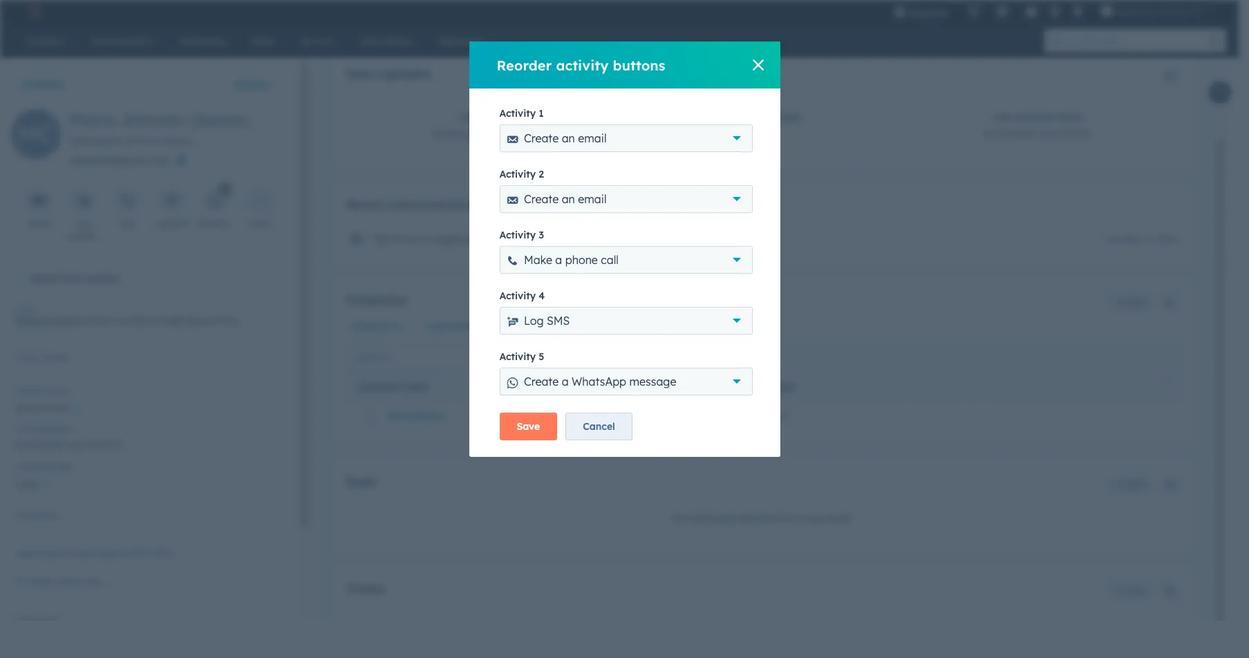 Task type: locate. For each thing, give the bounding box(es) containing it.
hubspot link
[[17, 3, 52, 19]]

1 press to sort. element from the left
[[522, 381, 527, 393]]

pm
[[508, 128, 522, 141], [1056, 128, 1071, 141]]

1 vertical spatial contact)
[[649, 233, 691, 245]]

add button for tickets
[[1106, 582, 1152, 600]]

last down activity 4
[[499, 321, 516, 331]]

log sms down 4
[[524, 314, 570, 328]]

log sms inside popup button
[[524, 314, 570, 328]]

more image
[[254, 194, 266, 207]]

highlights
[[376, 67, 431, 81]]

lead down lifecycle stage
[[14, 478, 37, 490]]

company up riot.com
[[552, 382, 595, 392]]

0 horizontal spatial press to sort. image
[[522, 381, 527, 391]]

0 vertical spatial create an email button
[[499, 124, 753, 152]]

schultz down recent communications
[[396, 233, 428, 245]]

no for deals
[[671, 512, 685, 524]]

0 horizontal spatial edt
[[525, 128, 543, 141]]

1 horizontal spatial owner
[[393, 321, 418, 331]]

october 4, 2023
[[1105, 233, 1178, 245]]

0 vertical spatial johnson
[[119, 109, 185, 130]]

log down log sms icon
[[154, 218, 169, 229]]

1 no from the top
[[671, 512, 685, 524]]

first
[[14, 577, 31, 587]]

a up riot.com
[[562, 375, 569, 389]]

company owner button
[[346, 317, 418, 335]]

owner down companies
[[393, 321, 418, 331]]

2 add button from the top
[[1106, 475, 1152, 493]]

phone left number
[[14, 353, 38, 363]]

1 vertical spatial message
[[629, 375, 676, 389]]

0 horizontal spatial date
[[42, 615, 60, 625]]

0 horizontal spatial games
[[160, 135, 193, 147]]

company for company owner
[[351, 321, 390, 331]]

company left name
[[359, 382, 401, 392]]

owner for company owner
[[393, 321, 418, 331]]

calling icon button
[[962, 2, 985, 20]]

0 horizontal spatial message
[[65, 243, 101, 254]]

johnson up at
[[119, 109, 185, 130]]

0 vertical spatial email
[[28, 218, 50, 229]]

1 vertical spatial no associated objects of this type exist.
[[671, 619, 853, 631]]

0 horizontal spatial phone
[[14, 353, 38, 363]]

about this contact
[[30, 272, 119, 285]]

name
[[636, 382, 661, 392]]

0 vertical spatial type
[[807, 512, 827, 524]]

whatsapp up "riot.com" link
[[572, 375, 626, 389]]

3 press to sort. element from the left
[[1160, 381, 1166, 393]]

0 vertical spatial add
[[1128, 297, 1143, 308]]

last down tara schultz at the bottom of page
[[14, 424, 31, 434]]

about this contact button
[[0, 260, 285, 297]]

maria up make on the top left of the page
[[531, 233, 559, 245]]

create an email for activity 2
[[524, 192, 607, 206]]

Search HubSpot search field
[[1045, 29, 1214, 53]]

2 type from the top
[[807, 619, 827, 631]]

press to sort. element for company name
[[522, 381, 527, 393]]

1 type from the top
[[807, 512, 827, 524]]

maria up salesperson
[[69, 109, 114, 130]]

1 vertical spatial sms
[[547, 314, 570, 328]]

tara for tara schultz logged an email with maria johnson (sample contact)
[[373, 233, 393, 245]]

riot.com link
[[557, 410, 614, 423]]

first deal created date
[[14, 577, 103, 587]]

company owner
[[351, 321, 418, 331]]

lead for lead status
[[428, 321, 448, 331]]

2 pm from the left
[[1056, 128, 1071, 141]]

contact) up make a phone call "popup button"
[[649, 233, 691, 245]]

whatsapp image
[[209, 194, 222, 207]]

log up linkedin
[[76, 218, 90, 229]]

0 horizontal spatial last
[[14, 424, 31, 434]]

a inside popup button
[[562, 375, 569, 389]]

1 vertical spatial games
[[410, 410, 444, 423]]

lead left status
[[14, 510, 33, 521]]

0 vertical spatial phone
[[14, 353, 38, 363]]

1 edt from the left
[[525, 128, 543, 141]]

create an email button
[[499, 124, 753, 152], [499, 185, 753, 213]]

search image
[[1210, 36, 1220, 46]]

2 vertical spatial last
[[14, 424, 31, 434]]

1 horizontal spatial edt
[[1073, 128, 1091, 141]]

add for tickets
[[1128, 585, 1143, 596]]

company inside popup button
[[351, 321, 390, 331]]

create down the 5
[[524, 375, 559, 389]]

johnson inside maria johnson (sample contact) salesperson at riot games
[[119, 109, 185, 130]]

email for activity 1
[[578, 131, 607, 145]]

phone for phone number
[[14, 353, 38, 363]]

0 vertical spatial contact)
[[259, 109, 327, 130]]

riot down company name
[[388, 410, 408, 423]]

last activity date 10/27/2023 1:29 pm edt
[[983, 113, 1091, 141]]

pm right 5:30
[[508, 128, 522, 141]]

schultz
[[396, 233, 428, 245], [36, 402, 69, 414]]

maria johnson (sample contact) link
[[531, 233, 691, 245]]

create down the 1
[[524, 131, 559, 145]]

0 vertical spatial 2
[[1195, 6, 1200, 17]]

status
[[451, 321, 477, 331]]

1 add from the top
[[1128, 297, 1143, 308]]

0 vertical spatial whatsapp
[[196, 218, 237, 229]]

email down about
[[14, 304, 36, 315]]

of for tickets
[[776, 619, 785, 631]]

log sms down log sms icon
[[154, 218, 189, 229]]

email down email 'image'
[[28, 218, 50, 229]]

a right make on the top left of the page
[[555, 253, 562, 267]]

no
[[671, 512, 685, 524], [671, 619, 685, 631]]

tara down contact
[[14, 402, 34, 414]]

2 objects from the top
[[740, 619, 773, 631]]

1 vertical spatial log sms
[[524, 314, 570, 328]]

exist. for tickets
[[830, 619, 853, 631]]

deal
[[33, 577, 50, 587]]

1 vertical spatial add button
[[1106, 475, 1152, 493]]

activity 3
[[499, 229, 544, 241]]

0 vertical spatial schultz
[[396, 233, 428, 245]]

1 vertical spatial tara
[[14, 402, 34, 414]]

whatsapp
[[196, 218, 237, 229], [572, 375, 626, 389]]

linkedin
[[66, 231, 100, 241]]

johnson
[[119, 109, 185, 130], [562, 233, 603, 245]]

add button for companies
[[1106, 294, 1152, 312]]

contacts link
[[11, 78, 64, 91]]

type
[[807, 512, 827, 524], [807, 619, 827, 631]]

type for deals
[[807, 512, 827, 524]]

1 horizontal spatial games
[[410, 410, 444, 423]]

whatsapp down whatsapp icon
[[196, 218, 237, 229]]

lead status button
[[423, 317, 488, 335]]

create an email down the 1
[[524, 131, 607, 145]]

of for deals
[[776, 512, 785, 524]]

date inside create date 10/18/2023 5:30 pm edt
[[494, 113, 516, 123]]

1 horizontal spatial pm
[[1056, 128, 1071, 141]]

create an email up 3
[[524, 192, 607, 206]]

a for create
[[562, 375, 569, 389]]

menu item
[[958, 0, 961, 22]]

1 objects from the top
[[740, 512, 773, 524]]

games right at
[[160, 135, 193, 147]]

press to sort. image for phone number
[[1160, 381, 1166, 391]]

tara down recent
[[373, 233, 393, 245]]

1 vertical spatial create an email button
[[499, 185, 753, 213]]

1 horizontal spatial press to sort. element
[[695, 381, 700, 393]]

games down name
[[410, 410, 444, 423]]

1 vertical spatial email
[[578, 192, 607, 206]]

0 horizontal spatial johnson
[[119, 109, 185, 130]]

(sample inside maria johnson (sample contact) salesperson at riot games
[[190, 109, 255, 130]]

name
[[403, 382, 428, 392]]

231-
[[750, 410, 769, 423]]

email for email
[[28, 218, 50, 229]]

contacts
[[21, 78, 64, 91]]

create inside 'create date' popup button
[[576, 321, 603, 331]]

0 vertical spatial riot
[[139, 135, 158, 147]]

make a phone call button
[[499, 246, 753, 274]]

company down companies
[[351, 321, 390, 331]]

deepdark@gmail.com
[[69, 154, 170, 167]]

create an email
[[524, 131, 607, 145], [524, 192, 607, 206]]

sms
[[171, 218, 189, 229], [547, 314, 570, 328]]

this for deals
[[788, 512, 804, 524]]

0 vertical spatial message
[[65, 243, 101, 254]]

a inside "popup button"
[[555, 253, 562, 267]]

0 vertical spatial (sample
[[190, 109, 255, 130]]

1 horizontal spatial 2
[[1195, 6, 1200, 17]]

1 vertical spatial create an email
[[524, 192, 607, 206]]

message down linkedin
[[65, 243, 101, 254]]

0 horizontal spatial 2
[[539, 168, 544, 180]]

0 vertical spatial of
[[776, 512, 785, 524]]

1 horizontal spatial message
[[629, 375, 676, 389]]

message
[[65, 243, 101, 254], [629, 375, 676, 389]]

schultz inside popup button
[[36, 402, 69, 414]]

lead for lead status
[[14, 510, 33, 521]]

create a whatsapp message
[[524, 375, 676, 389]]

last up 10/27/2023
[[992, 113, 1013, 123]]

2 associated from the top
[[687, 619, 737, 631]]

log inside log linkedin message
[[76, 218, 90, 229]]

activity for activity 3
[[499, 229, 536, 241]]

help image
[[1026, 6, 1038, 19]]

lifecycle stage lead
[[724, 113, 801, 141]]

activity down 5:30
[[499, 168, 536, 180]]

add button
[[1106, 294, 1152, 312], [1106, 475, 1152, 493], [1106, 582, 1152, 600]]

lifecycle stage
[[14, 462, 72, 472]]

create an email button for activity 2
[[499, 185, 753, 213]]

lead left 'status'
[[428, 321, 448, 331]]

log linkedin message
[[65, 218, 101, 254]]

schultz down 'contact owner'
[[36, 402, 69, 414]]

last for last activity date
[[499, 321, 516, 331]]

1 vertical spatial of
[[776, 619, 785, 631]]

create up 10/18/2023
[[459, 113, 491, 123]]

log down 4
[[524, 314, 544, 328]]

1 vertical spatial no
[[671, 619, 685, 631]]

lifecycle for lifecycle stage lead
[[724, 113, 771, 123]]

date right created
[[85, 577, 103, 587]]

lead down stage
[[751, 128, 774, 141]]

type for tickets
[[807, 619, 827, 631]]

company for company domain name
[[552, 382, 595, 392]]

1 exist. from the top
[[830, 512, 853, 524]]

1 vertical spatial maria
[[531, 233, 559, 245]]

phone up 424-
[[725, 382, 755, 392]]

a for make
[[555, 253, 562, 267]]

pm right 1:29
[[1056, 128, 1071, 141]]

sms down log sms icon
[[171, 218, 189, 229]]

activity left 4
[[499, 290, 536, 302]]

activity left the 1
[[499, 107, 536, 120]]

2 up 3
[[539, 168, 544, 180]]

2 edt from the left
[[1073, 128, 1091, 141]]

0 horizontal spatial contact)
[[259, 109, 327, 130]]

email
[[28, 218, 50, 229], [14, 304, 36, 315]]

0 horizontal spatial log sms
[[154, 218, 189, 229]]

0 vertical spatial this
[[62, 272, 80, 285]]

last activity date button
[[494, 317, 573, 335]]

contact)
[[259, 109, 327, 130], [649, 233, 691, 245]]

tara inside popup button
[[14, 402, 34, 414]]

no associated objects of this type exist.
[[671, 512, 853, 524], [671, 619, 853, 631]]

1 horizontal spatial schultz
[[396, 233, 428, 245]]

emailmaria@hubspot.com
[[120, 315, 240, 327]]

0 vertical spatial no associated objects of this type exist.
[[671, 512, 853, 524]]

2 horizontal spatial log
[[524, 314, 544, 328]]

2 right studios at the top right
[[1195, 6, 1200, 17]]

0 horizontal spatial sms
[[171, 218, 189, 229]]

email image
[[32, 194, 45, 207]]

1 pm from the left
[[508, 128, 522, 141]]

edt inside last activity date 10/27/2023 1:29 pm edt
[[1073, 128, 1091, 141]]

1 horizontal spatial log
[[154, 218, 169, 229]]

email for activity 2
[[578, 192, 607, 206]]

message left press to sort. image on the right of the page
[[629, 375, 676, 389]]

1 horizontal spatial johnson
[[562, 233, 603, 245]]

contact
[[14, 386, 45, 396]]

2 exist. from the top
[[830, 619, 853, 631]]

close image
[[753, 59, 764, 71]]

email link
[[480, 233, 506, 245]]

2023
[[1156, 233, 1178, 245]]

contact) down 'actions' popup button
[[259, 109, 327, 130]]

riot right at
[[139, 135, 158, 147]]

press to sort. element
[[522, 381, 527, 393], [695, 381, 700, 393], [1160, 381, 1166, 393]]

1 horizontal spatial (sample
[[606, 233, 646, 245]]

0 horizontal spatial log
[[76, 218, 90, 229]]

riot inside maria johnson (sample contact) salesperson at riot games
[[139, 135, 158, 147]]

2 vertical spatial add
[[1128, 585, 1143, 596]]

log for log sms icon
[[154, 218, 169, 229]]

last contacted
[[14, 424, 72, 434]]

activity
[[556, 56, 609, 74]]

0 vertical spatial maria
[[69, 109, 114, 130]]

email for email deepdark@gmail.com, emailmaria@hubspot.com
[[14, 304, 36, 315]]

2 add from the top
[[1128, 479, 1143, 489]]

owner up tara schultz at the bottom of page
[[47, 386, 71, 396]]

2 of from the top
[[776, 619, 785, 631]]

1 no associated objects of this type exist. from the top
[[671, 512, 853, 524]]

1 press to sort. image from the left
[[522, 381, 527, 391]]

create date
[[576, 321, 626, 331]]

0 vertical spatial objects
[[740, 512, 773, 524]]

last inside last activity date 10/27/2023 1:29 pm edt
[[992, 113, 1013, 123]]

owner inside popup button
[[393, 321, 418, 331]]

log
[[76, 218, 90, 229], [154, 218, 169, 229], [524, 314, 544, 328]]

activity left 3
[[499, 229, 536, 241]]

2 create an email from the top
[[524, 192, 607, 206]]

0 vertical spatial owner
[[393, 321, 418, 331]]

0 vertical spatial tara
[[373, 233, 393, 245]]

status
[[36, 510, 60, 521]]

2 vertical spatial this
[[788, 619, 804, 631]]

3 add from the top
[[1128, 585, 1143, 596]]

0 vertical spatial add button
[[1106, 294, 1152, 312]]

1 vertical spatial owner
[[47, 386, 71, 396]]

2 horizontal spatial last
[[992, 113, 1013, 123]]

2 press to sort. element from the left
[[695, 381, 700, 393]]

2 no associated objects of this type exist. from the top
[[671, 619, 853, 631]]

exist.
[[830, 512, 853, 524], [830, 619, 853, 631]]

1 horizontal spatial sms
[[547, 314, 570, 328]]

activity down 4
[[519, 321, 551, 331]]

johnson up 'phone'
[[562, 233, 603, 245]]

apoptosis studios 2
[[1116, 6, 1200, 17]]

press to sort. image
[[522, 381, 527, 391], [1160, 381, 1166, 391]]

1 add button from the top
[[1106, 294, 1152, 312]]

an for 2
[[562, 192, 575, 206]]

activity up 1:29
[[1016, 113, 1058, 123]]

1 horizontal spatial last
[[499, 321, 516, 331]]

link opens in a new window image
[[602, 412, 612, 423], [602, 412, 612, 423]]

last inside popup button
[[499, 321, 516, 331]]

0 vertical spatial associated
[[687, 512, 737, 524]]

5
[[539, 351, 544, 363]]

1 vertical spatial schultz
[[36, 402, 69, 414]]

actions button
[[225, 71, 288, 98]]

last for last contacted
[[14, 424, 31, 434]]

2 no from the top
[[671, 619, 685, 631]]

menu
[[884, 0, 1222, 22]]

0 horizontal spatial owner
[[47, 386, 71, 396]]

1 vertical spatial add
[[1128, 479, 1143, 489]]

last activity date
[[499, 321, 573, 331]]

Phone number text field
[[14, 351, 285, 378]]

create right last activity date
[[576, 321, 603, 331]]

press to sort. image
[[695, 381, 700, 391]]

activity for activity 4
[[499, 290, 536, 302]]

0 vertical spatial a
[[555, 253, 562, 267]]

tickets
[[346, 582, 385, 596]]

0 horizontal spatial riot
[[139, 135, 158, 147]]

sms left the create date
[[547, 314, 570, 328]]

contact's
[[118, 548, 154, 559]]

call image
[[121, 194, 133, 207]]

1 vertical spatial objects
[[740, 619, 773, 631]]

created
[[53, 577, 82, 587]]

menu containing apoptosis studios 2
[[884, 0, 1222, 22]]

at
[[127, 135, 137, 147]]

edt right 1:29
[[1073, 128, 1091, 141]]

tara
[[373, 233, 393, 245], [14, 402, 34, 414]]

create down activity 2
[[524, 192, 559, 206]]

add button for deals
[[1106, 475, 1152, 493]]

email inside email deepdark@gmail.com, emailmaria@hubspot.com
[[14, 304, 36, 315]]

1 horizontal spatial press to sort. image
[[1160, 381, 1166, 391]]

1 vertical spatial associated
[[687, 619, 737, 631]]

2 create an email button from the top
[[499, 185, 753, 213]]

(sample down actions
[[190, 109, 255, 130]]

legal basis for processing contact's data
[[14, 548, 174, 559]]

1 vertical spatial an
[[562, 192, 575, 206]]

0 vertical spatial log sms
[[154, 218, 189, 229]]

(sample up make a phone call "popup button"
[[606, 233, 646, 245]]

date down first deal created date
[[42, 615, 60, 625]]

1 horizontal spatial whatsapp
[[572, 375, 626, 389]]

1 vertical spatial type
[[807, 619, 827, 631]]

3 add button from the top
[[1106, 582, 1152, 600]]

log linkedin message image
[[77, 194, 89, 207]]

last for last activity date 10/27/2023 1:29 pm edt
[[992, 113, 1013, 123]]

press to sort. element for phone number
[[1160, 381, 1166, 393]]

pm inside last activity date 10/27/2023 1:29 pm edt
[[1056, 128, 1071, 141]]

activity left the 5
[[499, 351, 536, 363]]

riot.com
[[557, 410, 600, 423]]

0 vertical spatial sms
[[171, 218, 189, 229]]

2 horizontal spatial press to sort. element
[[1160, 381, 1166, 393]]

0 vertical spatial create an email
[[524, 131, 607, 145]]

edt down the 1
[[525, 128, 543, 141]]

1 of from the top
[[776, 512, 785, 524]]

upgrade
[[909, 7, 948, 18]]

save
[[517, 420, 540, 433]]

sms inside log sms popup button
[[547, 314, 570, 328]]

1 associated from the top
[[687, 512, 737, 524]]

1 vertical spatial email
[[14, 304, 36, 315]]

2 press to sort. image from the left
[[1160, 381, 1166, 391]]

0 horizontal spatial whatsapp
[[196, 218, 237, 229]]

lifecycle inside lifecycle stage lead
[[724, 113, 771, 123]]

1 create an email from the top
[[524, 131, 607, 145]]

marketplaces button
[[988, 0, 1017, 22]]

1122
[[769, 410, 789, 423]]

create inside create date 10/18/2023 5:30 pm edt
[[459, 113, 491, 123]]

1 vertical spatial last
[[499, 321, 516, 331]]

phone for phone number
[[725, 382, 755, 392]]

0 vertical spatial no
[[671, 512, 685, 524]]

0 horizontal spatial (sample
[[190, 109, 255, 130]]

1 horizontal spatial tara
[[373, 233, 393, 245]]

1 vertical spatial lifecycle
[[14, 462, 48, 472]]

1 vertical spatial this
[[788, 512, 804, 524]]

tara schultz
[[14, 402, 69, 414]]

add for deals
[[1128, 479, 1143, 489]]

4,
[[1145, 233, 1154, 245]]

1 horizontal spatial log sms
[[524, 314, 570, 328]]

1 create an email button from the top
[[499, 124, 753, 152]]

a
[[555, 253, 562, 267], [562, 375, 569, 389]]



Task type: describe. For each thing, give the bounding box(es) containing it.
lead status
[[428, 321, 477, 331]]

objects for tickets
[[740, 619, 773, 631]]

domain
[[597, 382, 634, 392]]

First deal created date text field
[[14, 585, 285, 607]]

recent communications
[[346, 198, 478, 212]]

contacted
[[33, 424, 72, 434]]

4
[[539, 290, 545, 302]]

1 horizontal spatial contact)
[[649, 233, 691, 245]]

call
[[120, 218, 134, 229]]

objects for deals
[[740, 512, 773, 524]]

no for tickets
[[671, 619, 685, 631]]

email deepdark@gmail.com, emailmaria@hubspot.com
[[14, 304, 240, 327]]

deepdark@gmail.com,
[[14, 315, 117, 327]]

associated for deals
[[687, 512, 737, 524]]

1 horizontal spatial riot
[[388, 410, 408, 423]]

lifecycle for lifecycle stage
[[14, 462, 48, 472]]

recent
[[346, 198, 383, 212]]

stage
[[50, 462, 72, 472]]

maria inside maria johnson (sample contact) salesperson at riot games
[[69, 109, 114, 130]]

lead status
[[14, 510, 60, 521]]

create inside create a whatsapp message popup button
[[524, 375, 559, 389]]

create down first
[[14, 615, 40, 625]]

add for companies
[[1128, 297, 1143, 308]]

upgrade image
[[894, 6, 907, 19]]

company for company name
[[359, 382, 401, 392]]

activity inside last activity date 10/27/2023 1:29 pm edt
[[1016, 113, 1058, 123]]

apoptosis
[[1116, 6, 1159, 17]]

games inside maria johnson (sample contact) salesperson at riot games
[[160, 135, 193, 147]]

1 vertical spatial date
[[42, 615, 60, 625]]

press to sort. image for company name
[[522, 381, 527, 391]]

log for log linkedin message image
[[76, 218, 90, 229]]

Search search field
[[349, 344, 517, 369]]

activity 4
[[499, 290, 545, 302]]

an for 1
[[562, 131, 575, 145]]

phone number
[[14, 353, 71, 363]]

1 vertical spatial johnson
[[562, 233, 603, 245]]

log sms button
[[499, 307, 753, 335]]

notifications button
[[1066, 0, 1090, 22]]

Last contacted text field
[[14, 432, 285, 454]]

10/18/2023
[[432, 128, 484, 141]]

notifications image
[[1072, 6, 1084, 19]]

logged
[[431, 233, 463, 245]]

2 inside popup button
[[1195, 6, 1200, 17]]

apoptosis studios 2 button
[[1093, 0, 1221, 22]]

activity for activity 1
[[499, 107, 536, 120]]

marketplaces image
[[997, 6, 1009, 19]]

1 horizontal spatial maria
[[531, 233, 559, 245]]

calling icon image
[[968, 6, 980, 18]]

call
[[601, 253, 619, 267]]

actions
[[234, 78, 269, 91]]

reorder
[[497, 56, 552, 74]]

date inside last activity date 10/27/2023 1:29 pm edt
[[1060, 113, 1082, 123]]

create an email for activity 1
[[524, 131, 607, 145]]

activity 5
[[499, 351, 544, 363]]

424-
[[730, 410, 750, 423]]

with
[[509, 233, 528, 245]]

log sms image
[[165, 194, 178, 207]]

buttons
[[613, 56, 665, 74]]

create a whatsapp message button
[[499, 368, 753, 395]]

associated for tickets
[[687, 619, 737, 631]]

exist. for deals
[[830, 512, 853, 524]]

pm inside create date 10/18/2023 5:30 pm edt
[[508, 128, 522, 141]]

mc button
[[11, 109, 61, 164]]

schultz for tara schultz logged an email with maria johnson (sample contact)
[[396, 233, 428, 245]]

cancel button
[[566, 413, 633, 440]]

company name
[[359, 382, 428, 392]]

phone number
[[725, 382, 794, 392]]

help button
[[1020, 0, 1044, 22]]

5:30
[[486, 128, 505, 141]]

riot games
[[388, 410, 444, 423]]

deals
[[346, 475, 376, 489]]

lead button
[[14, 470, 285, 493]]

lead inside lifecycle stage lead
[[751, 128, 774, 141]]

activity for activity 2
[[499, 168, 536, 180]]

edt inside create date 10/18/2023 5:30 pm edt
[[525, 128, 543, 141]]

log inside popup button
[[524, 314, 544, 328]]

10/27/2023
[[983, 128, 1034, 141]]

3
[[539, 229, 544, 241]]

about
[[30, 272, 59, 285]]

save button
[[499, 413, 557, 440]]

for
[[60, 548, 71, 559]]

salesperson
[[69, 135, 124, 147]]

activity inside popup button
[[519, 321, 551, 331]]

data
[[156, 548, 174, 559]]

press to sort. element for company domain name
[[695, 381, 700, 393]]

phone
[[565, 253, 598, 267]]

create date button
[[571, 317, 637, 335]]

tara schultz logged an email with maria johnson (sample contact)
[[373, 233, 691, 245]]

owner for contact owner
[[47, 386, 71, 396]]

2 vertical spatial email
[[480, 233, 506, 245]]

companies
[[346, 293, 407, 307]]

cancel
[[583, 420, 615, 433]]

communications
[[387, 198, 478, 212]]

more
[[250, 218, 270, 229]]

company domain name
[[552, 382, 661, 392]]

october
[[1105, 233, 1143, 245]]

studios
[[1161, 6, 1193, 17]]

number
[[41, 353, 71, 363]]

contact
[[83, 272, 119, 285]]

primary
[[483, 411, 517, 421]]

no associated objects of this type exist. for tickets
[[671, 619, 853, 631]]

make a phone call
[[524, 253, 619, 267]]

number
[[758, 382, 794, 392]]

1 vertical spatial (sample
[[606, 233, 646, 245]]

create date
[[14, 615, 60, 625]]

whatsapp inside popup button
[[572, 375, 626, 389]]

tara schultz image
[[1101, 5, 1113, 17]]

contact) inside maria johnson (sample contact) salesperson at riot games
[[259, 109, 327, 130]]

stage
[[773, 113, 801, 123]]

no associated objects of this type exist. for deals
[[671, 512, 853, 524]]

2 vertical spatial an
[[465, 233, 477, 245]]

schultz for tara schultz
[[36, 402, 69, 414]]

maria johnson (sample contact) salesperson at riot games
[[69, 109, 327, 147]]

activity for activity 5
[[499, 351, 536, 363]]

this inside dropdown button
[[62, 272, 80, 285]]

message inside create a whatsapp message popup button
[[629, 375, 676, 389]]

hubspot image
[[25, 3, 41, 19]]

make
[[524, 253, 552, 267]]

settings link
[[1046, 4, 1064, 18]]

tara for tara schultz
[[14, 402, 34, 414]]

create an email button for activity 1
[[499, 124, 753, 152]]

0 vertical spatial date
[[85, 577, 103, 587]]

search button
[[1203, 29, 1226, 53]]

settings image
[[1049, 6, 1061, 18]]

lead for lead
[[14, 478, 37, 490]]

this for tickets
[[788, 619, 804, 631]]

1
[[539, 107, 544, 120]]

1:29
[[1036, 128, 1054, 141]]



Task type: vqa. For each thing, say whether or not it's contained in the screenshot.


